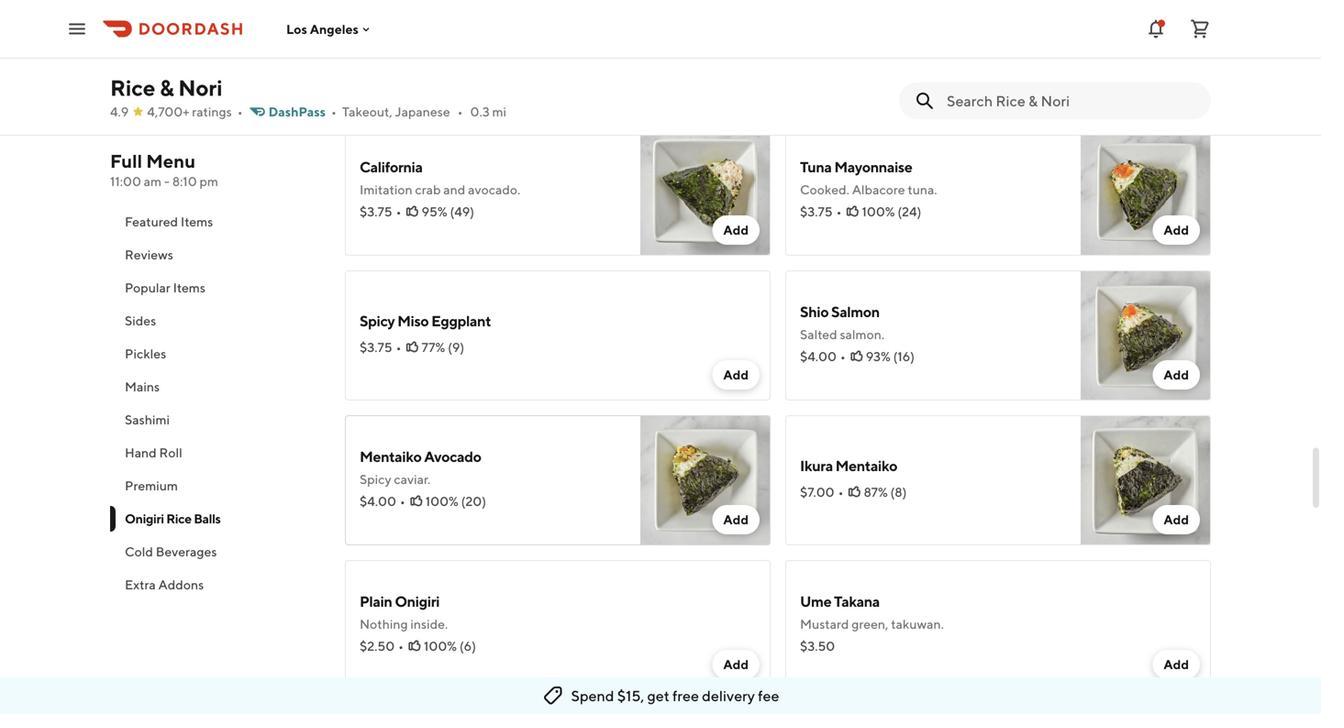 Task type: locate. For each thing, give the bounding box(es) containing it.
$3.75 down cooked.
[[800, 204, 833, 219]]

0 horizontal spatial rice
[[110, 75, 155, 101]]

and
[[443, 182, 466, 197]]

$4.25 • down chicken
[[360, 59, 403, 74]]

spicy left 'caviar.'
[[360, 472, 391, 487]]

$2.50
[[360, 639, 395, 654]]

1 vertical spatial items
[[173, 280, 205, 295]]

$3.75 down imitation
[[360, 204, 392, 219]]

$4.25 down chicken
[[360, 59, 393, 74]]

mentaiko
[[360, 448, 422, 466], [836, 457, 898, 475]]

$7.00 •
[[800, 485, 844, 500]]

&
[[160, 75, 174, 101]]

$4.00 down 'caviar.'
[[360, 494, 396, 509]]

1 vertical spatial $4.00 •
[[360, 494, 405, 509]]

$4.25 left 96%
[[800, 50, 834, 65]]

• down salmon.
[[840, 349, 846, 364]]

$4.00 • for shio
[[800, 349, 846, 364]]

am
[[144, 174, 162, 189]]

$4.25 for 97%
[[360, 59, 393, 74]]

• down 'caviar.'
[[400, 494, 405, 509]]

sides
[[125, 313, 156, 329]]

• right "ratings"
[[237, 104, 243, 119]]

nothing
[[360, 617, 408, 632]]

chicken
[[360, 13, 414, 31]]

100% left the (20)
[[426, 494, 459, 509]]

full
[[110, 150, 142, 172]]

1 horizontal spatial mentaiko
[[836, 457, 898, 475]]

$4.00 • down salted
[[800, 349, 846, 364]]

100% down inside.
[[424, 639, 457, 654]]

• left takeout,
[[331, 104, 337, 119]]

4,700+ ratings •
[[147, 104, 243, 119]]

(31)
[[891, 50, 912, 65]]

1 horizontal spatial $4.25 •
[[800, 50, 843, 65]]

items up reviews "button"
[[181, 214, 213, 229]]

popular items
[[125, 280, 205, 295]]

0 items, open order cart image
[[1189, 18, 1211, 40]]

1 horizontal spatial onigiri
[[395, 593, 440, 611]]

• for 96% (31)
[[838, 50, 843, 65]]

0 horizontal spatial $4.25 •
[[360, 59, 403, 74]]

2 vertical spatial 100%
[[424, 639, 457, 654]]

0 vertical spatial spicy
[[360, 312, 395, 330]]

0 horizontal spatial mentaiko
[[360, 448, 422, 466]]

popular items button
[[110, 272, 323, 305]]

$4.25 •
[[800, 50, 843, 65], [360, 59, 403, 74]]

100% for mayonnaise
[[862, 204, 895, 219]]

fee
[[758, 688, 780, 705]]

95%
[[422, 204, 447, 219]]

2 spicy from the top
[[360, 472, 391, 487]]

0 vertical spatial 100%
[[862, 204, 895, 219]]

100%
[[862, 204, 895, 219], [426, 494, 459, 509], [424, 639, 457, 654]]

sides button
[[110, 305, 323, 338]]

8:10
[[172, 174, 197, 189]]

$4.00 • down 'caviar.'
[[360, 494, 405, 509]]

$3.75 • down cooked.
[[800, 204, 842, 219]]

$4.25 • for 96% (31)
[[800, 50, 843, 65]]

rice up the "4.9"
[[110, 75, 155, 101]]

1 horizontal spatial $4.00
[[800, 349, 837, 364]]

100% (20)
[[426, 494, 486, 509]]

1 vertical spatial 100%
[[426, 494, 459, 509]]

items right the popular
[[173, 280, 205, 295]]

imitation
[[360, 182, 413, 197]]

inside.
[[411, 617, 448, 632]]

mentaiko up 87%
[[836, 457, 898, 475]]

$3.75 • for imitation
[[360, 204, 401, 219]]

0 vertical spatial onigiri
[[125, 512, 164, 527]]

(6)
[[460, 639, 476, 654]]

(49)
[[450, 204, 474, 219]]

rice left balls in the bottom left of the page
[[166, 512, 192, 527]]

1 vertical spatial onigiri
[[395, 593, 440, 611]]

$3.75 • for mayonnaise
[[800, 204, 842, 219]]

cooked.
[[800, 182, 850, 197]]

hand roll
[[125, 446, 182, 461]]

0 horizontal spatial onigiri
[[125, 512, 164, 527]]

• for 97% (40)
[[397, 59, 403, 74]]

ume
[[800, 593, 832, 611]]

onigiri inside plain onigiri nothing inside.
[[395, 593, 440, 611]]

avocado.
[[468, 182, 520, 197]]

77%
[[422, 340, 445, 355]]

0 horizontal spatial $4.00
[[360, 494, 396, 509]]

Item Search search field
[[947, 91, 1197, 111]]

ikura mentaiko
[[800, 457, 898, 475]]

ratings
[[192, 104, 232, 119]]

$4.25 • left 96%
[[800, 50, 843, 65]]

items inside featured items button
[[181, 214, 213, 229]]

los angeles button
[[286, 21, 373, 36]]

(20)
[[461, 494, 486, 509]]

$3.75 for mayonnaise
[[800, 204, 833, 219]]

• right $2.50
[[398, 639, 404, 654]]

tuna mayonnaise image
[[1081, 126, 1211, 256]]

california
[[360, 158, 423, 176]]

1 horizontal spatial $4.00 •
[[800, 349, 846, 364]]

mentaiko inside mentaiko avocado spicy caviar.
[[360, 448, 422, 466]]

0 vertical spatial $4.00 •
[[800, 349, 846, 364]]

pickles button
[[110, 338, 323, 371]]

plain onigiri nothing inside.
[[360, 593, 448, 632]]

• left 96%
[[838, 50, 843, 65]]

full menu 11:00 am - 8:10 pm
[[110, 150, 218, 189]]

• down imitation
[[396, 204, 401, 219]]

$3.75
[[360, 204, 392, 219], [800, 204, 833, 219], [360, 340, 392, 355]]

95% (49)
[[422, 204, 474, 219]]

spend
[[571, 688, 614, 705]]

shio salmon salted salmon.
[[800, 303, 885, 342]]

• left '97%'
[[397, 59, 403, 74]]

0.3
[[470, 104, 490, 119]]

beverages
[[156, 545, 217, 560]]

$4.00 for shio
[[800, 349, 837, 364]]

$3.75 •
[[360, 204, 401, 219], [800, 204, 842, 219], [360, 340, 401, 355]]

salmon.
[[840, 327, 885, 342]]

$4.00 •
[[800, 349, 846, 364], [360, 494, 405, 509]]

onigiri up 'cold'
[[125, 512, 164, 527]]

• down miso on the left of page
[[396, 340, 401, 355]]

1 horizontal spatial rice
[[166, 512, 192, 527]]

onigiri up inside.
[[395, 593, 440, 611]]

cold
[[125, 545, 153, 560]]

cold beverages
[[125, 545, 217, 560]]

$3.75 • down imitation
[[360, 204, 401, 219]]

0 vertical spatial $4.00
[[800, 349, 837, 364]]

angeles
[[310, 21, 359, 36]]

(8)
[[891, 485, 907, 500]]

mains
[[125, 379, 160, 395]]

items inside popular items button
[[173, 280, 205, 295]]

menu
[[146, 150, 196, 172]]

11:00
[[110, 174, 141, 189]]

$4.00 down salted
[[800, 349, 837, 364]]

salmon
[[831, 303, 880, 321]]

0 horizontal spatial $4.25
[[360, 59, 393, 74]]

100% (6)
[[424, 639, 476, 654]]

-
[[164, 174, 170, 189]]

reviews
[[125, 247, 173, 262]]

salted
[[800, 327, 838, 342]]

87%
[[864, 485, 888, 500]]

spicy inside mentaiko avocado spicy caviar.
[[360, 472, 391, 487]]

0 horizontal spatial $4.00 •
[[360, 494, 405, 509]]

hand
[[125, 446, 157, 461]]

1 horizontal spatial $4.25
[[800, 50, 834, 65]]

spicy left miso on the left of page
[[360, 312, 395, 330]]

$3.75 • down miso on the left of page
[[360, 340, 401, 355]]

$4.25
[[800, 50, 834, 65], [360, 59, 393, 74]]

0 vertical spatial items
[[181, 214, 213, 229]]

california imitation crab and avocado.
[[360, 158, 520, 197]]

1 vertical spatial $4.00
[[360, 494, 396, 509]]

shio salmon image
[[1081, 271, 1211, 401]]

• for 87% (8)
[[838, 485, 844, 500]]

1 vertical spatial spicy
[[360, 472, 391, 487]]

• down cooked.
[[837, 204, 842, 219]]

0 vertical spatial rice
[[110, 75, 155, 101]]

add
[[1164, 78, 1189, 93], [723, 223, 749, 238], [1164, 223, 1189, 238], [723, 368, 749, 383], [1164, 368, 1189, 383], [723, 513, 749, 528], [1164, 513, 1189, 528], [723, 657, 749, 673], [1164, 657, 1189, 673]]

mentaiko avocado image
[[641, 416, 771, 546]]

100% for onigiri
[[424, 639, 457, 654]]

onigiri
[[125, 512, 164, 527], [395, 593, 440, 611]]

$4.00
[[800, 349, 837, 364], [360, 494, 396, 509]]

100% down albacore at the right top of the page
[[862, 204, 895, 219]]

• right $7.00
[[838, 485, 844, 500]]

sashimi button
[[110, 404, 323, 437]]

mentaiko up 'caviar.'
[[360, 448, 422, 466]]



Task type: describe. For each thing, give the bounding box(es) containing it.
free
[[673, 688, 699, 705]]

items for featured items
[[181, 214, 213, 229]]

• for 100% (6)
[[398, 639, 404, 654]]

$4.00 • for mentaiko
[[360, 494, 405, 509]]

ikura mentaiko image
[[1081, 416, 1211, 546]]

93% (16)
[[866, 349, 915, 364]]

chicken teriyaki image
[[641, 0, 771, 111]]

dashpass
[[268, 104, 326, 119]]

premium button
[[110, 470, 323, 503]]

$4.25 • for 97% (40)
[[360, 59, 403, 74]]

california image
[[641, 126, 771, 256]]

featured
[[125, 214, 178, 229]]

93%
[[866, 349, 891, 364]]

miso
[[397, 312, 429, 330]]

100% for avocado
[[426, 494, 459, 509]]

(40)
[[449, 59, 475, 74]]

roll
[[159, 446, 182, 461]]

items for popular items
[[173, 280, 205, 295]]

beef sukiyaki image
[[1081, 0, 1211, 111]]

mains button
[[110, 371, 323, 404]]

rice & nori
[[110, 75, 223, 101]]

100% (24)
[[862, 204, 922, 219]]

teriyaki
[[416, 13, 466, 31]]

sashimi
[[125, 412, 170, 428]]

mentaiko avocado spicy caviar.
[[360, 448, 481, 487]]

premium
[[125, 479, 178, 494]]

green,
[[852, 617, 889, 632]]

eggplant
[[431, 312, 491, 330]]

extra
[[125, 578, 156, 593]]

$2.50 •
[[360, 639, 404, 654]]

$3.50
[[800, 639, 835, 654]]

mi
[[492, 104, 507, 119]]

delivery
[[702, 688, 755, 705]]

caviar.
[[394, 472, 431, 487]]

addons
[[158, 578, 204, 593]]

$4.25 for 96%
[[800, 50, 834, 65]]

$15,
[[617, 688, 644, 705]]

$3.75 down spicy miso eggplant
[[360, 340, 392, 355]]

$7.00
[[800, 485, 835, 500]]

$3.75 for imitation
[[360, 204, 392, 219]]

pickles
[[125, 346, 166, 362]]

mustard
[[800, 617, 849, 632]]

add inside ume takana mustard green, takuwan. $3.50 add
[[1164, 657, 1189, 673]]

4,700+
[[147, 104, 189, 119]]

• for 95% (49)
[[396, 204, 401, 219]]

97%
[[423, 59, 447, 74]]

1 vertical spatial rice
[[166, 512, 192, 527]]

takeout,
[[342, 104, 393, 119]]

tuna.
[[908, 182, 937, 197]]

onigiri rice balls
[[125, 512, 221, 527]]

popular
[[125, 280, 170, 295]]

tuna mayonnaise cooked. albacore tuna.
[[800, 158, 937, 197]]

tuna
[[800, 158, 832, 176]]

takeout, japanese • 0.3 mi
[[342, 104, 507, 119]]

open menu image
[[66, 18, 88, 40]]

• for 100% (24)
[[837, 204, 842, 219]]

ikura
[[800, 457, 833, 475]]

dashpass •
[[268, 104, 337, 119]]

featured items button
[[110, 206, 323, 239]]

takana
[[834, 593, 880, 611]]

(9)
[[448, 340, 464, 355]]

• left 0.3
[[458, 104, 463, 119]]

featured items
[[125, 214, 213, 229]]

96% (31)
[[863, 50, 912, 65]]

avocado
[[424, 448, 481, 466]]

97% (40)
[[423, 59, 475, 74]]

japanese
[[395, 104, 450, 119]]

1 spicy from the top
[[360, 312, 395, 330]]

77% (9)
[[422, 340, 464, 355]]

$4.00 for mentaiko
[[360, 494, 396, 509]]

crab
[[415, 182, 441, 197]]

balls
[[194, 512, 221, 527]]

• for 93% (16)
[[840, 349, 846, 364]]

• for 77% (9)
[[396, 340, 401, 355]]

extra addons button
[[110, 569, 323, 602]]

pm
[[200, 174, 218, 189]]

plain
[[360, 593, 392, 611]]

los
[[286, 21, 307, 36]]

• for 100% (20)
[[400, 494, 405, 509]]

spend $15, get free delivery fee
[[571, 688, 780, 705]]

extra addons
[[125, 578, 204, 593]]

takuwan.
[[891, 617, 944, 632]]

los angeles
[[286, 21, 359, 36]]

notification bell image
[[1145, 18, 1167, 40]]

ume takana mustard green, takuwan. $3.50 add
[[800, 593, 1189, 673]]

(16)
[[893, 349, 915, 364]]

96%
[[863, 50, 888, 65]]

nori
[[178, 75, 223, 101]]

albacore
[[852, 182, 905, 197]]

cold beverages button
[[110, 536, 323, 569]]

4.9
[[110, 104, 129, 119]]

shio
[[800, 303, 829, 321]]



Task type: vqa. For each thing, say whether or not it's contained in the screenshot.


